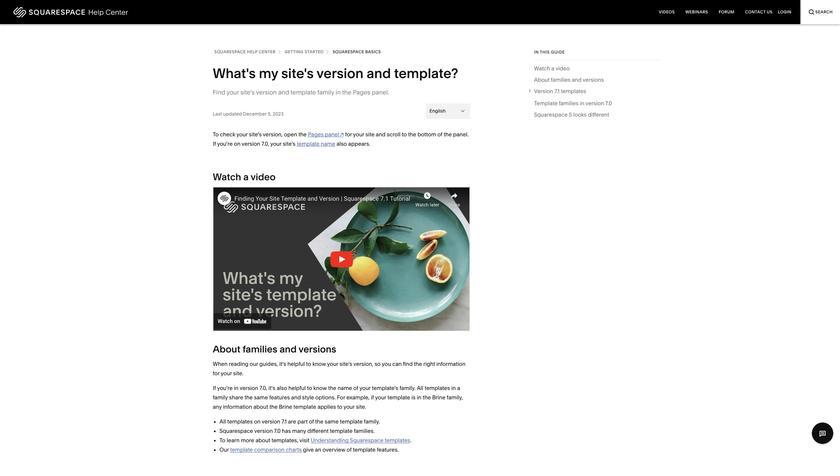 Task type: locate. For each thing, give the bounding box(es) containing it.
0 vertical spatial same
[[254, 395, 268, 401]]

know
[[312, 361, 326, 368], [313, 385, 327, 392]]

2023
[[273, 111, 284, 117]]

site's inside "when reading our guides, it's helpful to know your site's version, so you can find the right information for your site."
[[340, 361, 352, 368]]

the right the is
[[423, 395, 431, 401]]

1 vertical spatial families
[[559, 100, 579, 107]]

squarespace down template
[[534, 111, 568, 118]]

to up our
[[219, 437, 225, 444]]

0 vertical spatial version,
[[263, 131, 283, 138]]

families up 5
[[559, 100, 579, 107]]

templates inside 'if you're in version 7.0, it's also helpful to know the name of your template's family. all templates in a family share the same features and style options. for example, if your template is in the brine family, any information about the brine template applies to your site.'
[[425, 385, 450, 392]]

family. up 'families.'
[[364, 419, 380, 425]]

0 horizontal spatial about families and versions
[[213, 344, 336, 355]]

about up when
[[213, 344, 240, 355]]

about up version
[[534, 76, 550, 83]]

for up appears.
[[345, 131, 352, 138]]

you're
[[217, 141, 233, 147], [217, 385, 233, 392]]

0 horizontal spatial name
[[321, 141, 335, 147]]

help
[[247, 49, 258, 54]]

also
[[336, 141, 347, 147], [277, 385, 287, 392]]

1 horizontal spatial watch a video
[[534, 65, 570, 72]]

1 horizontal spatial pages
[[353, 89, 370, 96]]

0 vertical spatial 7.0,
[[261, 141, 269, 147]]

0 horizontal spatial a
[[243, 171, 249, 183]]

squarespace basics link
[[333, 48, 381, 56]]

templates
[[561, 88, 586, 95], [425, 385, 450, 392], [227, 419, 253, 425], [385, 437, 410, 444]]

version, left open
[[263, 131, 283, 138]]

1 vertical spatial different
[[307, 428, 329, 435]]

panel. for for your site and scroll to the bottom of the panel. if you're on version 7.0, your site's
[[453, 131, 469, 138]]

1 vertical spatial 7.1
[[282, 419, 287, 425]]

7.1 right version
[[554, 88, 560, 95]]

squarespace up what's in the top of the page
[[214, 49, 246, 54]]

1 vertical spatial brine
[[279, 404, 292, 411]]

different right looks
[[588, 111, 609, 118]]

version, left so
[[353, 361, 373, 368]]

2 vertical spatial a
[[457, 385, 460, 392]]

2 if from the top
[[213, 385, 216, 392]]

for
[[345, 131, 352, 138], [213, 370, 220, 377]]

if up any
[[213, 385, 216, 392]]

0 vertical spatial if
[[213, 141, 216, 147]]

5,
[[268, 111, 272, 117]]

1 horizontal spatial a
[[457, 385, 460, 392]]

families
[[551, 76, 570, 83], [559, 100, 579, 107], [243, 344, 277, 355]]

1 vertical spatial name
[[338, 385, 352, 392]]

7.0 down version 7.1 templates link at the right top of the page
[[605, 100, 612, 107]]

0 vertical spatial about
[[253, 404, 268, 411]]

0 horizontal spatial brine
[[279, 404, 292, 411]]

squarespace for squarespace basics
[[333, 49, 364, 54]]

1 horizontal spatial versions
[[583, 76, 604, 83]]

0 horizontal spatial 7.0
[[274, 428, 281, 435]]

pages down what's my site's version and template?
[[353, 89, 370, 96]]

version for my
[[317, 65, 363, 81]]

version for your
[[256, 89, 277, 96]]

on down check
[[234, 141, 240, 147]]

information right right
[[436, 361, 465, 368]]

version left are
[[262, 419, 280, 425]]

version up more
[[254, 428, 273, 435]]

2 vertical spatial families
[[243, 344, 277, 355]]

squarespace
[[214, 49, 246, 54], [333, 49, 364, 54], [534, 111, 568, 118], [219, 428, 253, 435], [350, 437, 383, 444]]

2 you're from the top
[[217, 385, 233, 392]]

1 if from the top
[[213, 141, 216, 147]]

to check your site's version, open the
[[213, 131, 308, 138]]

site's down open
[[283, 141, 295, 147]]

name up the for
[[338, 385, 352, 392]]

0 horizontal spatial family.
[[364, 419, 380, 425]]

0 vertical spatial different
[[588, 111, 609, 118]]

panel.
[[372, 89, 389, 96], [453, 131, 469, 138]]

1 vertical spatial you're
[[217, 385, 233, 392]]

1 vertical spatial it's
[[268, 385, 275, 392]]

families up our
[[243, 344, 277, 355]]

webinars link
[[680, 0, 713, 24]]

for
[[337, 395, 345, 401]]

give
[[303, 447, 314, 454]]

7.0, down to check your site's version, open the
[[261, 141, 269, 147]]

1 vertical spatial for
[[213, 370, 220, 377]]

reading
[[229, 361, 248, 368]]

many
[[292, 428, 306, 435]]

search button
[[801, 0, 840, 24]]

version,
[[263, 131, 283, 138], [353, 361, 373, 368]]

english button
[[426, 104, 470, 118]]

it's right guides, on the bottom of page
[[279, 361, 286, 368]]

appears.
[[348, 141, 370, 147]]

0 horizontal spatial family
[[213, 395, 228, 401]]

of up example,
[[353, 385, 358, 392]]

families up version 7.1 templates
[[551, 76, 570, 83]]

forum
[[719, 9, 734, 14]]

version
[[317, 65, 363, 81], [256, 89, 277, 96], [586, 100, 604, 107], [242, 141, 260, 147], [240, 385, 258, 392], [262, 419, 280, 425], [254, 428, 273, 435]]

1 horizontal spatial all
[[417, 385, 423, 392]]

family down what's my site's version and template?
[[317, 89, 334, 96]]

7.1 left are
[[282, 419, 287, 425]]

0 horizontal spatial all
[[219, 419, 226, 425]]

about
[[534, 76, 550, 83], [213, 344, 240, 355]]

0 horizontal spatial information
[[223, 404, 252, 411]]

0 vertical spatial watch
[[534, 65, 550, 72]]

0 vertical spatial site.
[[233, 370, 243, 377]]

0 vertical spatial families
[[551, 76, 570, 83]]

family up any
[[213, 395, 228, 401]]

7.0, inside 'if you're in version 7.0, it's also helpful to know the name of your template's family. all templates in a family share the same features and style options. for example, if your template is in the brine family, any information about the brine template applies to your site.'
[[259, 385, 267, 392]]

0 vertical spatial know
[[312, 361, 326, 368]]

0 horizontal spatial pages
[[308, 131, 324, 138]]

1 vertical spatial to
[[219, 437, 225, 444]]

can
[[392, 361, 402, 368]]

1 horizontal spatial family.
[[400, 385, 416, 392]]

0 vertical spatial on
[[234, 141, 240, 147]]

0 vertical spatial panel.
[[372, 89, 389, 96]]

the inside "when reading our guides, it's helpful to know your site's version, so you can find the right information for your site."
[[414, 361, 422, 368]]

0 vertical spatial 7.1
[[554, 88, 560, 95]]

watch a video
[[534, 65, 570, 72], [213, 171, 276, 183]]

the down applies
[[315, 419, 323, 425]]

understanding
[[311, 437, 349, 444]]

information down share
[[223, 404, 252, 411]]

watch a video link
[[534, 64, 570, 75]]

templates up 'family,'
[[425, 385, 450, 392]]

1 vertical spatial also
[[277, 385, 287, 392]]

version down the version 7.1 templates dropdown button
[[586, 100, 604, 107]]

the right find
[[414, 361, 422, 368]]

1 vertical spatial family.
[[364, 419, 380, 425]]

panel. inside for your site and scroll to the bottom of the panel. if you're on version 7.0, your site's
[[453, 131, 469, 138]]

1 vertical spatial versions
[[299, 344, 336, 355]]

about
[[253, 404, 268, 411], [256, 437, 270, 444]]

version, inside "when reading our guides, it's helpful to know your site's version, so you can find the right information for your site."
[[353, 361, 373, 368]]

1 horizontal spatial information
[[436, 361, 465, 368]]

1 vertical spatial a
[[243, 171, 249, 183]]

about inside all templates on version 7.1 are part of the same template family. squarespace version 7.0 has many different template families. to learn more about templates, visit understanding squarespace templates . our template comparison charts give an overview of template features.
[[256, 437, 270, 444]]

templates inside dropdown button
[[561, 88, 586, 95]]

family. up the is
[[400, 385, 416, 392]]

0 horizontal spatial different
[[307, 428, 329, 435]]

1 vertical spatial about families and versions
[[213, 344, 336, 355]]

1 vertical spatial video
[[251, 171, 276, 183]]

0 vertical spatial family.
[[400, 385, 416, 392]]

0 vertical spatial about
[[534, 76, 550, 83]]

0 vertical spatial pages
[[353, 89, 370, 96]]

1 horizontal spatial name
[[338, 385, 352, 392]]

0 vertical spatial all
[[417, 385, 423, 392]]

contact us link
[[740, 0, 778, 24]]

if down last
[[213, 141, 216, 147]]

the down 'features'
[[269, 404, 278, 411]]

versions up "when reading our guides, it's helpful to know your site's version, so you can find the right information for your site."
[[299, 344, 336, 355]]

versions
[[583, 76, 604, 83], [299, 344, 336, 355]]

0 horizontal spatial site.
[[233, 370, 243, 377]]

version down to check your site's version, open the
[[242, 141, 260, 147]]

0 horizontal spatial for
[[213, 370, 220, 377]]

7.0 inside all templates on version 7.1 are part of the same template family. squarespace version 7.0 has many different template families. to learn more about templates, visit understanding squarespace templates . our template comparison charts give an overview of template features.
[[274, 428, 281, 435]]

same left 'features'
[[254, 395, 268, 401]]

find
[[403, 361, 413, 368]]

it's up 'features'
[[268, 385, 275, 392]]

different up the 'understanding'
[[307, 428, 329, 435]]

site's
[[281, 65, 314, 81], [240, 89, 255, 96], [249, 131, 262, 138], [283, 141, 295, 147], [340, 361, 352, 368]]

on
[[234, 141, 240, 147], [254, 419, 261, 425]]

started
[[305, 49, 324, 54]]

when reading our guides, it's helpful to know your site's version, so you can find the right information for your site.
[[213, 361, 465, 377]]

1 horizontal spatial it's
[[279, 361, 286, 368]]

different
[[588, 111, 609, 118], [307, 428, 329, 435]]

version down my
[[256, 89, 277, 96]]

site. down reading
[[233, 370, 243, 377]]

version down squarespace basics link
[[317, 65, 363, 81]]

the right share
[[245, 395, 253, 401]]

for inside for your site and scroll to the bottom of the panel. if you're on version 7.0, your site's
[[345, 131, 352, 138]]

1 vertical spatial panel.
[[453, 131, 469, 138]]

same
[[254, 395, 268, 401], [325, 419, 339, 425]]

1 vertical spatial on
[[254, 419, 261, 425]]

1 vertical spatial 7.0
[[274, 428, 281, 435]]

site. down example,
[[356, 404, 366, 411]]

information inside 'if you're in version 7.0, it's also helpful to know the name of your template's family. all templates in a family share the same features and style options. for example, if your template is in the brine family, any information about the brine template applies to your site.'
[[223, 404, 252, 411]]

0 vertical spatial video
[[556, 65, 570, 72]]

also up 'features'
[[277, 385, 287, 392]]

template
[[291, 89, 316, 96], [297, 141, 319, 147], [387, 395, 410, 401], [293, 404, 316, 411], [340, 419, 363, 425], [330, 428, 353, 435], [230, 447, 253, 454], [353, 447, 376, 454]]

1 vertical spatial know
[[313, 385, 327, 392]]

information inside "when reading our guides, it's helpful to know your site's version, so you can find the right information for your site."
[[436, 361, 465, 368]]

1 vertical spatial all
[[219, 419, 226, 425]]

0 horizontal spatial 7.1
[[282, 419, 287, 425]]

1 horizontal spatial also
[[336, 141, 347, 147]]

0 vertical spatial 7.0
[[605, 100, 612, 107]]

7.0 left has
[[274, 428, 281, 435]]

you're inside for your site and scroll to the bottom of the panel. if you're on version 7.0, your site's
[[217, 141, 233, 147]]

version inside 'if you're in version 7.0, it's also helpful to know the name of your template's family. all templates in a family share the same features and style options. for example, if your template is in the brine family, any information about the brine template applies to your site.'
[[240, 385, 258, 392]]

forum link
[[713, 0, 740, 24]]

1 horizontal spatial brine
[[432, 395, 445, 401]]

pages panel
[[308, 131, 339, 138]]

1 you're from the top
[[217, 141, 233, 147]]

0 horizontal spatial on
[[234, 141, 240, 147]]

squarespace for squarespace help center
[[214, 49, 246, 54]]

for down when
[[213, 370, 220, 377]]

1 vertical spatial version,
[[353, 361, 373, 368]]

it's
[[279, 361, 286, 368], [268, 385, 275, 392]]

about families and versions link
[[534, 75, 604, 87]]

0 vertical spatial about families and versions
[[534, 76, 604, 83]]

version for you're
[[240, 385, 258, 392]]

0 horizontal spatial same
[[254, 395, 268, 401]]

pages
[[353, 89, 370, 96], [308, 131, 324, 138]]

0 vertical spatial it's
[[279, 361, 286, 368]]

in up 'family,'
[[451, 385, 456, 392]]

0 vertical spatial to
[[213, 131, 219, 138]]

version for families
[[586, 100, 604, 107]]

0 vertical spatial information
[[436, 361, 465, 368]]

brine left 'family,'
[[432, 395, 445, 401]]

site's down december on the left of the page
[[249, 131, 262, 138]]

you're down check
[[217, 141, 233, 147]]

site's left so
[[340, 361, 352, 368]]

contact
[[745, 9, 766, 14]]

0 vertical spatial helpful
[[287, 361, 305, 368]]

template's
[[372, 385, 398, 392]]

1 horizontal spatial for
[[345, 131, 352, 138]]

helpful right guides, on the bottom of page
[[287, 361, 305, 368]]

1 vertical spatial family
[[213, 395, 228, 401]]

of right bottom on the top of page
[[437, 131, 442, 138]]

a
[[551, 65, 554, 72], [243, 171, 249, 183], [457, 385, 460, 392]]

template?
[[394, 65, 458, 81]]

applies
[[317, 404, 336, 411]]

1 vertical spatial 7.0,
[[259, 385, 267, 392]]

brine down 'features'
[[279, 404, 292, 411]]

information
[[436, 361, 465, 368], [223, 404, 252, 411]]

0 vertical spatial versions
[[583, 76, 604, 83]]

squarespace basics
[[333, 49, 381, 54]]

the up options.
[[328, 385, 336, 392]]

0 horizontal spatial also
[[277, 385, 287, 392]]

1 horizontal spatial 7.1
[[554, 88, 560, 95]]

templates up features.
[[385, 437, 410, 444]]

videos
[[659, 9, 675, 14]]

right
[[423, 361, 435, 368]]

0 vertical spatial a
[[551, 65, 554, 72]]

1 horizontal spatial about families and versions
[[534, 76, 604, 83]]

squarespace up learn
[[219, 428, 253, 435]]

it's inside "when reading our guides, it's helpful to know your site's version, so you can find the right information for your site."
[[279, 361, 286, 368]]

the inside all templates on version 7.1 are part of the same template family. squarespace version 7.0 has many different template families. to learn more about templates, visit understanding squarespace templates . our template comparison charts give an overview of template features.
[[315, 419, 323, 425]]

you're inside 'if you're in version 7.0, it's also helpful to know the name of your template's family. all templates in a family share the same features and style options. for example, if your template is in the brine family, any information about the brine template applies to your site.'
[[217, 385, 233, 392]]

version up share
[[240, 385, 258, 392]]

you
[[382, 361, 391, 368]]

also down panel
[[336, 141, 347, 147]]

and inside for your site and scroll to the bottom of the panel. if you're on version 7.0, your site's
[[376, 131, 385, 138]]

squarespace left the basics
[[333, 49, 364, 54]]

helpful up style
[[288, 385, 306, 392]]

0 vertical spatial family
[[317, 89, 334, 96]]

in up looks
[[580, 100, 584, 107]]

version 7.1 templates button
[[527, 87, 661, 96]]

0 vertical spatial for
[[345, 131, 352, 138]]

on up more
[[254, 419, 261, 425]]

7.1 inside all templates on version 7.1 are part of the same template family. squarespace version 7.0 has many different template families. to learn more about templates, visit understanding squarespace templates . our template comparison charts give an overview of template features.
[[282, 419, 287, 425]]

looks
[[573, 111, 587, 118]]

1 horizontal spatial version,
[[353, 361, 373, 368]]

same down applies
[[325, 419, 339, 425]]

templates down about families and versions link
[[561, 88, 586, 95]]

if
[[213, 141, 216, 147], [213, 385, 216, 392]]

on inside for your site and scroll to the bottom of the panel. if you're on version 7.0, your site's
[[234, 141, 240, 147]]

7.0, down guides, on the bottom of page
[[259, 385, 267, 392]]

the left bottom on the top of page
[[408, 131, 416, 138]]

versions up the version 7.1 templates dropdown button
[[583, 76, 604, 83]]

1 vertical spatial helpful
[[288, 385, 306, 392]]

different inside all templates on version 7.1 are part of the same template family. squarespace version 7.0 has many different template families. to learn more about templates, visit understanding squarespace templates . our template comparison charts give an overview of template features.
[[307, 428, 329, 435]]

site. inside "when reading our guides, it's helpful to know your site's version, so you can find the right information for your site."
[[233, 370, 243, 377]]

know inside "when reading our guides, it's helpful to know your site's version, so you can find the right information for your site."
[[312, 361, 326, 368]]

name down the pages panel link on the top of the page
[[321, 141, 335, 147]]

you're up share
[[217, 385, 233, 392]]

1 horizontal spatial panel.
[[453, 131, 469, 138]]

the right open
[[298, 131, 307, 138]]

1 vertical spatial site.
[[356, 404, 366, 411]]

in right the is
[[417, 395, 421, 401]]

site.
[[233, 370, 243, 377], [356, 404, 366, 411]]

1 vertical spatial watch
[[213, 171, 241, 183]]

family. inside 'if you're in version 7.0, it's also helpful to know the name of your template's family. all templates in a family share the same features and style options. for example, if your template is in the brine family, any information about the brine template applies to your site.'
[[400, 385, 416, 392]]

about families and versions up guides, on the bottom of page
[[213, 344, 336, 355]]

site
[[365, 131, 374, 138]]

1 horizontal spatial same
[[325, 419, 339, 425]]

to left check
[[213, 131, 219, 138]]

site's inside for your site and scroll to the bottom of the panel. if you're on version 7.0, your site's
[[283, 141, 295, 147]]

about families and versions up version 7.1 templates
[[534, 76, 604, 83]]

login
[[778, 9, 791, 14]]

0 horizontal spatial about
[[213, 344, 240, 355]]

1 vertical spatial watch a video
[[213, 171, 276, 183]]

brine
[[432, 395, 445, 401], [279, 404, 292, 411]]

pages up "template name" link
[[308, 131, 324, 138]]

know inside 'if you're in version 7.0, it's also helpful to know the name of your template's family. all templates in a family share the same features and style options. for example, if your template is in the brine family, any information about the brine template applies to your site.'
[[313, 385, 327, 392]]



Task type: describe. For each thing, give the bounding box(es) containing it.
family inside 'if you're in version 7.0, it's also helpful to know the name of your template's family. all templates in a family share the same features and style options. for example, if your template is in the brine family, any information about the brine template applies to your site.'
[[213, 395, 228, 401]]

1 horizontal spatial video
[[556, 65, 570, 72]]

videos link
[[653, 0, 680, 24]]

guides,
[[259, 361, 278, 368]]

the right bottom on the top of page
[[444, 131, 452, 138]]

of inside 'if you're in version 7.0, it's also helpful to know the name of your template's family. all templates in a family share the same features and style options. for example, if your template is in the brine family, any information about the brine template applies to your site.'
[[353, 385, 358, 392]]

to inside all templates on version 7.1 are part of the same template family. squarespace version 7.0 has many different template families. to learn more about templates, visit understanding squarespace templates . our template comparison charts give an overview of template features.
[[219, 437, 225, 444]]

if inside for your site and scroll to the bottom of the panel. if you're on version 7.0, your site's
[[213, 141, 216, 147]]

all inside 'if you're in version 7.0, it's also helpful to know the name of your template's family. all templates in a family share the same features and style options. for example, if your template is in the brine family, any information about the brine template applies to your site.'
[[417, 385, 423, 392]]

open
[[284, 131, 297, 138]]

guide
[[551, 50, 565, 55]]

what's
[[213, 65, 256, 81]]

squarespace 5 looks different link
[[534, 110, 609, 122]]

features.
[[377, 447, 399, 454]]

0 horizontal spatial versions
[[299, 344, 336, 355]]

updated
[[223, 111, 242, 117]]

last
[[213, 111, 222, 117]]

family. inside all templates on version 7.1 are part of the same template family. squarespace version 7.0 has many different template families. to learn more about templates, visit understanding squarespace templates . our template comparison charts give an overview of template features.
[[364, 419, 380, 425]]

template comparison charts link
[[230, 447, 302, 454]]

same inside 'if you're in version 7.0, it's also helpful to know the name of your template's family. all templates in a family share the same features and style options. for example, if your template is in the brine family, any information about the brine template applies to your site.'
[[254, 395, 268, 401]]

for your site and scroll to the bottom of the panel. if you're on version 7.0, your site's
[[213, 131, 469, 147]]

panel. for find your site's version and template family in the pages panel.
[[372, 89, 389, 96]]

also inside 'if you're in version 7.0, it's also helpful to know the name of your template's family. all templates in a family share the same features and style options. for example, if your template is in the brine family, any information about the brine template applies to your site.'
[[277, 385, 287, 392]]

panel
[[325, 131, 339, 138]]

to inside for your site and scroll to the bottom of the panel. if you're on version 7.0, your site's
[[402, 131, 407, 138]]

version for templates
[[262, 419, 280, 425]]

helpful inside 'if you're in version 7.0, it's also helpful to know the name of your template's family. all templates in a family share the same features and style options. for example, if your template is in the brine family, any information about the brine template applies to your site.'
[[288, 385, 306, 392]]

1 horizontal spatial 7.0
[[605, 100, 612, 107]]

site. inside 'if you're in version 7.0, it's also helpful to know the name of your template's family. all templates in a family share the same features and style options. for example, if your template is in the brine family, any information about the brine template applies to your site.'
[[356, 404, 366, 411]]

template name link
[[297, 141, 335, 147]]

0 vertical spatial brine
[[432, 395, 445, 401]]

center
[[259, 49, 276, 54]]

understanding squarespace templates link
[[311, 437, 410, 444]]

so
[[375, 361, 381, 368]]

last updated december 5, 2023
[[213, 111, 284, 117]]

of down understanding squarespace templates link
[[347, 447, 352, 454]]

of inside for your site and scroll to the bottom of the panel. if you're on version 7.0, your site's
[[437, 131, 442, 138]]

december
[[243, 111, 267, 117]]

features
[[269, 395, 290, 401]]

site's up find your site's version and template family in the pages panel.
[[281, 65, 314, 81]]

version 7.1 templates
[[534, 88, 586, 95]]

overview
[[323, 447, 345, 454]]

visit
[[299, 437, 309, 444]]

1 vertical spatial pages
[[308, 131, 324, 138]]

0 horizontal spatial to
[[213, 131, 219, 138]]

pages panel link
[[308, 131, 344, 138]]

for inside "when reading our guides, it's helpful to know your site's version, so you can find the right information for your site."
[[213, 370, 220, 377]]

same inside all templates on version 7.1 are part of the same template family. squarespace version 7.0 has many different template families. to learn more about templates, visit understanding squarespace templates . our template comparison charts give an overview of template features.
[[325, 419, 339, 425]]

basics
[[365, 49, 381, 54]]

about inside 'if you're in version 7.0, it's also helpful to know the name of your template's family. all templates in a family share the same features and style options. for example, if your template is in the brine family, any information about the brine template applies to your site.'
[[253, 404, 268, 411]]

login link
[[778, 0, 791, 24]]

my
[[259, 65, 278, 81]]

what's my site's version and template?
[[213, 65, 458, 81]]

the down what's my site's version and template?
[[342, 89, 351, 96]]

webinars
[[685, 9, 708, 14]]

templates,
[[272, 437, 298, 444]]

all inside all templates on version 7.1 are part of the same template family. squarespace version 7.0 has many different template families. to learn more about templates, visit understanding squarespace templates . our template comparison charts give an overview of template features.
[[219, 419, 226, 425]]

of right part
[[309, 419, 314, 425]]

to inside "when reading our guides, it's helpful to know your site's version, so you can find the right information for your site."
[[306, 361, 311, 368]]

in this guide
[[534, 50, 565, 55]]

0 vertical spatial watch a video
[[534, 65, 570, 72]]

squarespace 5 looks different
[[534, 111, 609, 118]]

our
[[250, 361, 258, 368]]

and inside 'if you're in version 7.0, it's also helpful to know the name of your template's family. all templates in a family share the same features and style options. for example, if your template is in the brine family, any information about the brine template applies to your site.'
[[291, 395, 301, 401]]

version 7.1 templates link
[[534, 87, 661, 96]]

find
[[213, 89, 225, 96]]

1 horizontal spatial watch
[[534, 65, 550, 72]]

family,
[[447, 395, 463, 401]]

a inside 'if you're in version 7.0, it's also helpful to know the name of your template's family. all templates in a family share the same features and style options. for example, if your template is in the brine family, any information about the brine template applies to your site.'
[[457, 385, 460, 392]]

helpful inside "when reading our guides, it's helpful to know your site's version, so you can find the right information for your site."
[[287, 361, 305, 368]]

template
[[534, 100, 558, 107]]

an
[[315, 447, 321, 454]]

7.1 inside dropdown button
[[554, 88, 560, 95]]

our
[[219, 447, 229, 454]]

us
[[767, 9, 773, 14]]

2 horizontal spatial a
[[551, 65, 554, 72]]

template families in version 7.0 link
[[534, 99, 612, 110]]

comparison
[[254, 447, 285, 454]]

families for about families and versions link
[[551, 76, 570, 83]]

more
[[241, 437, 254, 444]]

if you're in version 7.0, it's also helpful to know the name of your template's family. all templates in a family share the same features and style options. for example, if your template is in the brine family, any information about the brine template applies to your site.
[[213, 385, 463, 411]]

.
[[410, 437, 411, 444]]

are
[[288, 419, 296, 425]]

example,
[[346, 395, 370, 401]]

any
[[213, 404, 222, 411]]

1 horizontal spatial different
[[588, 111, 609, 118]]

getting
[[285, 49, 304, 54]]

it's inside 'if you're in version 7.0, it's also helpful to know the name of your template's family. all templates in a family share the same features and style options. for example, if your template is in the brine family, any information about the brine template applies to your site.'
[[268, 385, 275, 392]]

scroll
[[387, 131, 400, 138]]

version inside for your site and scroll to the bottom of the panel. if you're on version 7.0, your site's
[[242, 141, 260, 147]]

on inside all templates on version 7.1 are part of the same template family. squarespace version 7.0 has many different template families. to learn more about templates, visit understanding squarespace templates . our template comparison charts give an overview of template features.
[[254, 419, 261, 425]]

if
[[371, 395, 374, 401]]

squarespace for squarespace 5 looks different
[[534, 111, 568, 118]]

if inside 'if you're in version 7.0, it's also helpful to know the name of your template's family. all templates in a family share the same features and style options. for example, if your template is in the brine family, any information about the brine template applies to your site.'
[[213, 385, 216, 392]]

bottom
[[418, 131, 436, 138]]

0 horizontal spatial watch
[[213, 171, 241, 183]]

0 horizontal spatial version,
[[263, 131, 283, 138]]

version
[[534, 88, 553, 95]]

charts
[[286, 447, 302, 454]]

templates up learn
[[227, 419, 253, 425]]

learn
[[227, 437, 240, 444]]

site's up last updated december 5, 2023
[[240, 89, 255, 96]]

getting started link
[[285, 48, 324, 56]]

squarespace down 'families.'
[[350, 437, 383, 444]]

families.
[[354, 428, 375, 435]]

all templates on version 7.1 are part of the same template family. squarespace version 7.0 has many different template families. to learn more about templates, visit understanding squarespace templates . our template comparison charts give an overview of template features.
[[219, 419, 411, 454]]

0 horizontal spatial watch a video
[[213, 171, 276, 183]]

in
[[534, 50, 539, 55]]

in up share
[[234, 385, 238, 392]]

part
[[297, 419, 308, 425]]

search
[[815, 9, 833, 14]]

squarespace help center link
[[214, 48, 276, 56]]

0 vertical spatial also
[[336, 141, 347, 147]]

5
[[569, 111, 572, 118]]

7.0, inside for your site and scroll to the bottom of the panel. if you're on version 7.0, your site's
[[261, 141, 269, 147]]

1 horizontal spatial family
[[317, 89, 334, 96]]

options.
[[315, 395, 336, 401]]

name inside 'if you're in version 7.0, it's also helpful to know the name of your template's family. all templates in a family share the same features and style options. for example, if your template is in the brine family, any information about the brine template applies to your site.'
[[338, 385, 352, 392]]

0 vertical spatial name
[[321, 141, 335, 147]]

families for template families in version 7.0 link
[[559, 100, 579, 107]]

has
[[282, 428, 291, 435]]

in down what's my site's version and template?
[[336, 89, 341, 96]]

1 horizontal spatial about
[[534, 76, 550, 83]]

template name also appears.
[[297, 141, 370, 147]]

1 vertical spatial about
[[213, 344, 240, 355]]

english
[[429, 108, 446, 114]]

style
[[302, 395, 314, 401]]

when
[[213, 361, 228, 368]]

is
[[411, 395, 416, 401]]

getting started
[[285, 49, 324, 54]]



Task type: vqa. For each thing, say whether or not it's contained in the screenshot.
about inside the All templates on version 7.1 are part of the same template family. Squarespace version 7.0 has many different template families. To learn more about templates, visit Understanding Squarespace templates . Our template comparison charts give an overview of template features.
yes



